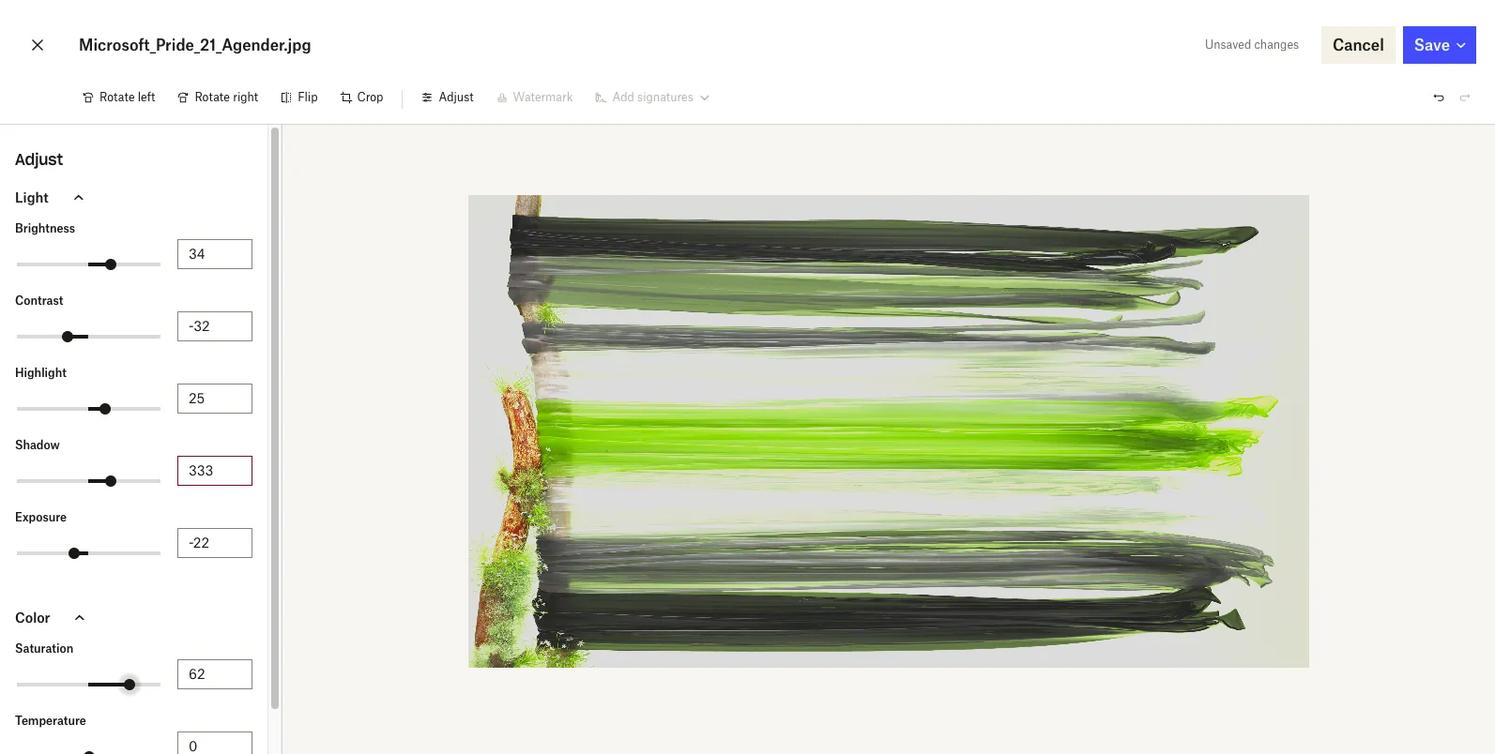 Task type: locate. For each thing, give the bounding box(es) containing it.
None field
[[0, 0, 145, 21]]

1 horizontal spatial adjust
[[439, 90, 474, 104]]

save button
[[1403, 26, 1477, 64]]

rotate for rotate left
[[100, 90, 135, 104]]

Highlight range field
[[17, 407, 161, 411]]

rotate right
[[195, 90, 258, 104]]

rotate left
[[100, 90, 155, 104]]

2 rotate from the left
[[195, 90, 230, 104]]

1 rotate from the left
[[100, 90, 135, 104]]

rotate right button
[[167, 83, 270, 113]]

Highlight number field
[[189, 389, 241, 409]]

Saturation range field
[[17, 683, 161, 687]]

rotate inside rotate right button
[[195, 90, 230, 104]]

cancel
[[1333, 36, 1384, 54]]

Brightness number field
[[189, 244, 241, 265]]

changes
[[1255, 38, 1299, 52]]

adjust up light
[[15, 150, 63, 169]]

highlight
[[15, 366, 67, 380]]

exposure
[[15, 511, 67, 525]]

rotate for rotate right
[[195, 90, 230, 104]]

0 horizontal spatial rotate
[[100, 90, 135, 104]]

rotate left right
[[195, 90, 230, 104]]

rotate left button
[[71, 83, 167, 113]]

unsaved changes
[[1205, 38, 1299, 52]]

unsaved
[[1205, 38, 1252, 52]]

crop button
[[329, 83, 395, 113]]

adjust right crop
[[439, 90, 474, 104]]

0 horizontal spatial adjust
[[15, 150, 63, 169]]

Temperature number field
[[189, 737, 241, 755]]

brightness
[[15, 222, 75, 236]]

adjust button
[[411, 83, 485, 113]]

color button
[[0, 596, 268, 640]]

rotate inside rotate left button
[[100, 90, 135, 104]]

rotate left left
[[100, 90, 135, 104]]

adjust
[[439, 90, 474, 104], [15, 150, 63, 169]]

rotate
[[100, 90, 135, 104], [195, 90, 230, 104]]

Contrast number field
[[189, 316, 241, 337]]

left
[[138, 90, 155, 104]]

0 vertical spatial adjust
[[439, 90, 474, 104]]

1 horizontal spatial rotate
[[195, 90, 230, 104]]

right
[[233, 90, 258, 104]]

saturation
[[15, 642, 74, 656]]

save
[[1415, 36, 1450, 54]]



Task type: vqa. For each thing, say whether or not it's contained in the screenshot.
COLOR dropdown button
yes



Task type: describe. For each thing, give the bounding box(es) containing it.
adjust inside button
[[439, 90, 474, 104]]

microsoft_pride_21_agender.jpg
[[79, 36, 311, 54]]

flip
[[298, 90, 318, 104]]

crop
[[357, 90, 383, 104]]

close image
[[26, 30, 49, 60]]

Exposure range field
[[17, 552, 161, 556]]

flip button
[[270, 83, 329, 113]]

Shadow number field
[[189, 461, 241, 482]]

temperature
[[15, 714, 86, 728]]

light
[[15, 189, 49, 205]]

Contrast range field
[[17, 335, 161, 339]]

contrast
[[15, 294, 63, 308]]

Shadow range field
[[17, 480, 161, 483]]

light button
[[0, 176, 268, 220]]

Saturation number field
[[189, 665, 241, 685]]

Brightness range field
[[17, 263, 161, 267]]

1 vertical spatial adjust
[[15, 150, 63, 169]]

color
[[15, 610, 50, 626]]

Exposure number field
[[189, 533, 241, 554]]

cancel button
[[1322, 26, 1396, 64]]

shadow
[[15, 438, 60, 452]]



